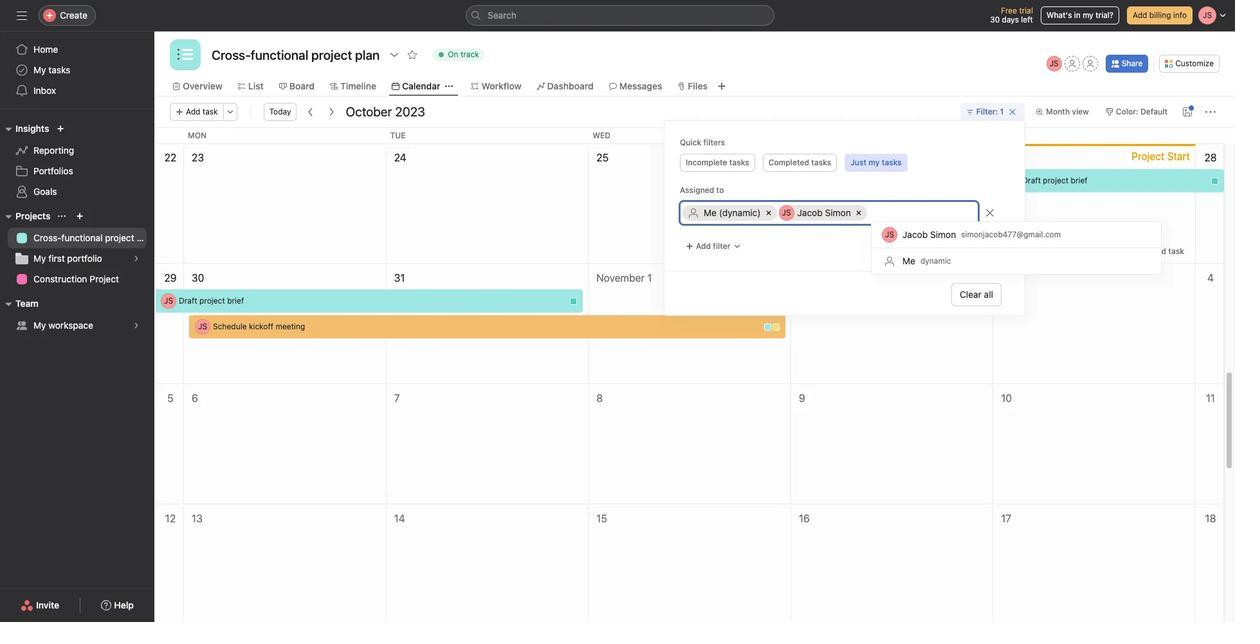 Task type: vqa. For each thing, say whether or not it's contained in the screenshot.
Team
yes



Task type: locate. For each thing, give the bounding box(es) containing it.
share
[[1122, 59, 1143, 68]]

0 vertical spatial my
[[33, 64, 46, 75]]

6
[[192, 392, 198, 404]]

3
[[1001, 272, 1008, 284]]

26
[[799, 152, 811, 163]]

more actions image
[[226, 108, 234, 116]]

0 vertical spatial my
[[1083, 10, 1094, 20]]

0 horizontal spatial 1
[[647, 272, 652, 284]]

cross-functional project plan
[[33, 232, 154, 243]]

all
[[984, 289, 993, 300]]

to
[[716, 185, 724, 195]]

1 horizontal spatial draft
[[1023, 176, 1041, 185]]

files link
[[678, 79, 708, 93]]

1 for november 1
[[647, 272, 652, 284]]

task
[[203, 107, 218, 116], [1169, 246, 1184, 256]]

1 horizontal spatial my
[[1083, 10, 1094, 20]]

30
[[990, 15, 1000, 24], [192, 272, 204, 284]]

incomplete tasks
[[686, 158, 749, 167]]

my left first
[[33, 253, 46, 264]]

1 left clear image
[[1000, 107, 1004, 116]]

js button
[[1047, 56, 1062, 71]]

0 horizontal spatial project
[[90, 273, 119, 284]]

incomplete
[[686, 158, 727, 167]]

tasks
[[48, 64, 70, 75], [729, 158, 749, 167], [812, 158, 831, 167], [882, 158, 902, 167]]

0 vertical spatial project
[[1132, 151, 1165, 162]]

js left the schedule on the left of page
[[198, 322, 207, 331]]

group
[[680, 201, 1009, 225]]

me inside cell
[[704, 207, 717, 218]]

projects button
[[0, 208, 50, 224]]

tasks right 26
[[812, 158, 831, 167]]

help
[[114, 600, 134, 611]]

0 horizontal spatial draft project brief
[[179, 296, 244, 306]]

1 horizontal spatial task
[[1169, 246, 1184, 256]]

jacob
[[797, 207, 823, 218]]

left
[[1021, 15, 1033, 24]]

files
[[688, 80, 708, 91]]

0 horizontal spatial my
[[869, 158, 880, 167]]

first
[[48, 253, 65, 264]]

my up inbox
[[33, 64, 46, 75]]

1 vertical spatial my
[[869, 158, 880, 167]]

group containing me (dynamic)
[[680, 201, 1009, 225]]

schedule
[[213, 322, 247, 331]]

color:
[[1116, 107, 1139, 116]]

1
[[1000, 107, 1004, 116], [647, 272, 652, 284]]

me down assigned to
[[704, 207, 717, 218]]

insights element
[[0, 117, 154, 205]]

workflow
[[482, 80, 522, 91]]

None text field
[[872, 205, 881, 221]]

0 horizontal spatial add task button
[[170, 103, 224, 121]]

0 horizontal spatial task
[[203, 107, 218, 116]]

on
[[448, 50, 458, 59]]

1 vertical spatial my
[[33, 253, 46, 264]]

goals
[[33, 186, 57, 197]]

october 2023
[[346, 104, 425, 119]]

22
[[164, 152, 177, 163]]

clear all button
[[952, 283, 1002, 306]]

tasks for my tasks
[[48, 64, 70, 75]]

timeline link
[[330, 79, 376, 93]]

my
[[1083, 10, 1094, 20], [869, 158, 880, 167]]

draft project brief
[[1023, 176, 1088, 185], [179, 296, 244, 306]]

add task button
[[170, 103, 224, 121], [1136, 243, 1190, 261]]

project left start
[[1132, 151, 1165, 162]]

draft
[[1023, 176, 1041, 185], [179, 296, 197, 306]]

project down portfolio
[[90, 273, 119, 284]]

1 horizontal spatial 1
[[1000, 107, 1004, 116]]

1 vertical spatial 30
[[192, 272, 204, 284]]

filter: 1
[[977, 107, 1004, 116]]

1 vertical spatial me
[[903, 255, 915, 266]]

track
[[461, 50, 479, 59]]

completed tasks button
[[763, 154, 837, 172]]

js up 'month'
[[1050, 59, 1059, 68]]

30 right 29
[[192, 272, 204, 284]]

share button
[[1106, 55, 1149, 73]]

view
[[1072, 107, 1089, 116]]

24
[[394, 152, 406, 163]]

me for me dynamic
[[903, 255, 915, 266]]

0 vertical spatial 30
[[990, 15, 1000, 24]]

default
[[1141, 107, 1168, 116]]

0 horizontal spatial project
[[105, 232, 134, 243]]

tasks for completed tasks
[[812, 158, 831, 167]]

add tab image
[[717, 81, 727, 91]]

teams element
[[0, 292, 154, 338]]

free
[[1001, 6, 1017, 15]]

trial?
[[1096, 10, 1114, 20]]

previous month image
[[306, 107, 316, 117]]

portfolios
[[33, 165, 73, 176]]

tasks inside my tasks link
[[48, 64, 70, 75]]

30 inside free trial 30 days left
[[990, 15, 1000, 24]]

1 horizontal spatial add task
[[1152, 246, 1184, 256]]

portfolios link
[[8, 161, 147, 181]]

1 vertical spatial add task button
[[1136, 243, 1190, 261]]

tasks right just
[[882, 158, 902, 167]]

see details, my workspace image
[[133, 322, 140, 329]]

30 left the days
[[990, 15, 1000, 24]]

0 vertical spatial project
[[1043, 176, 1069, 185]]

calendar link
[[392, 79, 440, 93]]

see details, my first portfolio image
[[133, 255, 140, 263]]

15
[[597, 513, 607, 524]]

25
[[597, 152, 609, 163]]

search button
[[466, 5, 775, 26]]

0 horizontal spatial add task
[[186, 107, 218, 116]]

create button
[[39, 5, 96, 26]]

tab actions image
[[446, 82, 453, 90]]

1 horizontal spatial add task button
[[1136, 243, 1190, 261]]

show options, current sort, top image
[[58, 212, 66, 220]]

my
[[33, 64, 46, 75], [33, 253, 46, 264], [33, 320, 46, 331]]

0 vertical spatial task
[[203, 107, 218, 116]]

my right just
[[869, 158, 880, 167]]

show options image
[[389, 50, 400, 60]]

0 horizontal spatial me
[[704, 207, 717, 218]]

clear
[[960, 289, 982, 300]]

workspace
[[48, 320, 93, 331]]

0 vertical spatial add task button
[[170, 103, 224, 121]]

1 vertical spatial 1
[[647, 272, 652, 284]]

1 vertical spatial project
[[90, 273, 119, 284]]

1 inside dropdown button
[[1000, 107, 1004, 116]]

2 my from the top
[[33, 253, 46, 264]]

what's in my trial?
[[1047, 10, 1114, 20]]

1 my from the top
[[33, 64, 46, 75]]

add inside popup button
[[696, 241, 711, 251]]

tasks inside incomplete tasks button
[[729, 158, 749, 167]]

messages link
[[609, 79, 662, 93]]

my inside teams element
[[33, 320, 46, 331]]

None text field
[[208, 43, 383, 66]]

my inside global element
[[33, 64, 46, 75]]

new image
[[57, 125, 65, 133]]

schedule kickoff meeting
[[213, 322, 305, 331]]

0 vertical spatial 1
[[1000, 107, 1004, 116]]

1 vertical spatial project
[[105, 232, 134, 243]]

0 vertical spatial me
[[704, 207, 717, 218]]

3 my from the top
[[33, 320, 46, 331]]

my workspace link
[[8, 315, 147, 336]]

wed
[[593, 131, 611, 140]]

1 horizontal spatial me
[[903, 255, 915, 266]]

add filter
[[696, 241, 731, 251]]

2 horizontal spatial project
[[1043, 176, 1069, 185]]

messages
[[619, 80, 662, 91]]

global element
[[0, 32, 154, 109]]

me inside list box
[[903, 255, 915, 266]]

0 vertical spatial add task
[[186, 107, 218, 116]]

tasks right "incomplete"
[[729, 158, 749, 167]]

on track
[[448, 50, 479, 59]]

my tasks
[[33, 64, 70, 75]]

1 horizontal spatial 30
[[990, 15, 1000, 24]]

board
[[289, 80, 315, 91]]

incomplete tasks button
[[680, 154, 755, 172]]

me left dynamic
[[903, 255, 915, 266]]

project start
[[1132, 151, 1190, 162]]

construction project
[[33, 273, 119, 284]]

js
[[1050, 59, 1059, 68], [782, 208, 791, 217], [164, 296, 173, 306], [198, 322, 207, 331]]

1 vertical spatial add task
[[1152, 246, 1184, 256]]

invite
[[36, 600, 59, 611]]

0 horizontal spatial 30
[[192, 272, 204, 284]]

17
[[1001, 513, 1012, 524]]

0 vertical spatial brief
[[1071, 176, 1088, 185]]

1 horizontal spatial project
[[199, 296, 225, 306]]

js inside jacob simon cell
[[782, 208, 791, 217]]

october
[[346, 104, 392, 119]]

me
[[704, 207, 717, 218], [903, 255, 915, 266]]

add to starred image
[[407, 50, 418, 60]]

quick
[[680, 138, 701, 147]]

1 for filter: 1
[[1000, 107, 1004, 116]]

1 horizontal spatial brief
[[1071, 176, 1088, 185]]

1 right the november
[[647, 272, 652, 284]]

free trial 30 days left
[[990, 6, 1033, 24]]

1 vertical spatial brief
[[227, 296, 244, 306]]

me dynamic
[[903, 255, 951, 266]]

customize
[[1176, 59, 1214, 68]]

my right in
[[1083, 10, 1094, 20]]

0 vertical spatial draft project brief
[[1023, 176, 1088, 185]]

js left jacob
[[782, 208, 791, 217]]

my for my tasks
[[33, 64, 46, 75]]

13
[[192, 513, 203, 524]]

board link
[[279, 79, 315, 93]]

tasks inside the completed tasks 'button'
[[812, 158, 831, 167]]

hide sidebar image
[[17, 10, 27, 21]]

dashboard
[[547, 80, 594, 91]]

next month image
[[326, 107, 337, 117]]

november 1
[[597, 272, 652, 284]]

1 vertical spatial task
[[1169, 246, 1184, 256]]

8
[[597, 392, 603, 404]]

tasks inside just my tasks button
[[882, 158, 902, 167]]

0 horizontal spatial draft
[[179, 296, 197, 306]]

my inside projects element
[[33, 253, 46, 264]]

2 vertical spatial my
[[33, 320, 46, 331]]

new project or portfolio image
[[76, 212, 84, 220]]

remove image
[[985, 208, 995, 218]]

insights button
[[0, 121, 49, 136]]

tasks down the home
[[48, 64, 70, 75]]

2023
[[395, 104, 425, 119]]

my down the team
[[33, 320, 46, 331]]

month view button
[[1030, 103, 1095, 121]]



Task type: describe. For each thing, give the bounding box(es) containing it.
1 vertical spatial draft
[[179, 296, 197, 306]]

on track button
[[427, 46, 490, 64]]

construction
[[33, 273, 87, 284]]

today
[[269, 107, 291, 116]]

my first portfolio
[[33, 253, 102, 264]]

none text field inside group
[[872, 205, 881, 221]]

cross-functional project plan link
[[8, 228, 154, 248]]

more actions image
[[1206, 107, 1216, 117]]

4
[[1208, 272, 1214, 284]]

help button
[[93, 594, 142, 617]]

home link
[[8, 39, 147, 60]]

7
[[394, 392, 400, 404]]

today button
[[264, 103, 297, 121]]

what's
[[1047, 10, 1072, 20]]

(dynamic)
[[719, 207, 761, 218]]

info
[[1173, 10, 1187, 20]]

month
[[1046, 107, 1070, 116]]

inbox link
[[8, 80, 147, 101]]

23
[[192, 152, 204, 163]]

1 vertical spatial draft project brief
[[179, 296, 244, 306]]

home
[[33, 44, 58, 55]]

clear all
[[960, 289, 993, 300]]

my inside button
[[1083, 10, 1094, 20]]

days
[[1002, 15, 1019, 24]]

11
[[1206, 392, 1215, 404]]

color: default button
[[1100, 103, 1174, 121]]

search list box
[[466, 5, 775, 26]]

16
[[799, 513, 810, 524]]

dashboard link
[[537, 79, 594, 93]]

what's in my trial? button
[[1041, 6, 1119, 24]]

portfolio
[[67, 253, 102, 264]]

construction project link
[[8, 269, 147, 290]]

just my tasks
[[851, 158, 902, 167]]

js inside "js" button
[[1050, 59, 1059, 68]]

add inside button
[[1133, 10, 1147, 20]]

completed
[[769, 158, 809, 167]]

month view
[[1046, 107, 1089, 116]]

simon
[[825, 207, 851, 218]]

tue
[[390, 131, 406, 140]]

team
[[15, 298, 38, 309]]

js down 29
[[164, 296, 173, 306]]

plan
[[137, 232, 154, 243]]

jacob simon cell
[[779, 205, 867, 221]]

filter
[[713, 241, 731, 251]]

tasks for incomplete tasks
[[729, 158, 749, 167]]

31
[[394, 272, 405, 284]]

reporting
[[33, 145, 74, 156]]

me (dynamic) cell
[[683, 205, 777, 221]]

inbox
[[33, 85, 56, 96]]

list image
[[178, 47, 193, 62]]

2 vertical spatial project
[[199, 296, 225, 306]]

1 horizontal spatial project
[[1132, 151, 1165, 162]]

me (dynamic)
[[704, 207, 761, 218]]

kickoff
[[249, 322, 274, 331]]

filter: 1 button
[[960, 103, 1025, 121]]

functional
[[61, 232, 103, 243]]

1 horizontal spatial draft project brief
[[1023, 176, 1088, 185]]

just
[[851, 158, 867, 167]]

my workspace
[[33, 320, 93, 331]]

9
[[799, 392, 805, 404]]

14
[[394, 513, 405, 524]]

workflow link
[[471, 79, 522, 93]]

me list box
[[872, 222, 1161, 274]]

list
[[248, 80, 264, 91]]

just my tasks button
[[845, 154, 908, 172]]

12
[[165, 513, 176, 524]]

me for me (dynamic)
[[704, 207, 717, 218]]

0 vertical spatial draft
[[1023, 176, 1041, 185]]

mon
[[188, 131, 207, 140]]

add filter button
[[680, 237, 747, 255]]

my inside button
[[869, 158, 880, 167]]

18
[[1205, 513, 1216, 524]]

my tasks link
[[8, 60, 147, 80]]

add billing info
[[1133, 10, 1187, 20]]

add billing info button
[[1127, 6, 1193, 24]]

start
[[1168, 151, 1190, 162]]

assigned to
[[680, 185, 724, 195]]

0 horizontal spatial brief
[[227, 296, 244, 306]]

clear image
[[1009, 108, 1017, 116]]

color: default
[[1116, 107, 1168, 116]]

projects element
[[0, 205, 154, 292]]

cross-
[[33, 232, 61, 243]]

my for my first portfolio
[[33, 253, 46, 264]]

10
[[1001, 392, 1012, 404]]

list link
[[238, 79, 264, 93]]

save options image
[[1183, 107, 1193, 117]]

assigned
[[680, 185, 714, 195]]

my for my workspace
[[33, 320, 46, 331]]

filters
[[704, 138, 725, 147]]

reporting link
[[8, 140, 147, 161]]

november
[[597, 272, 645, 284]]

5
[[167, 392, 174, 404]]

completed tasks
[[769, 158, 831, 167]]



